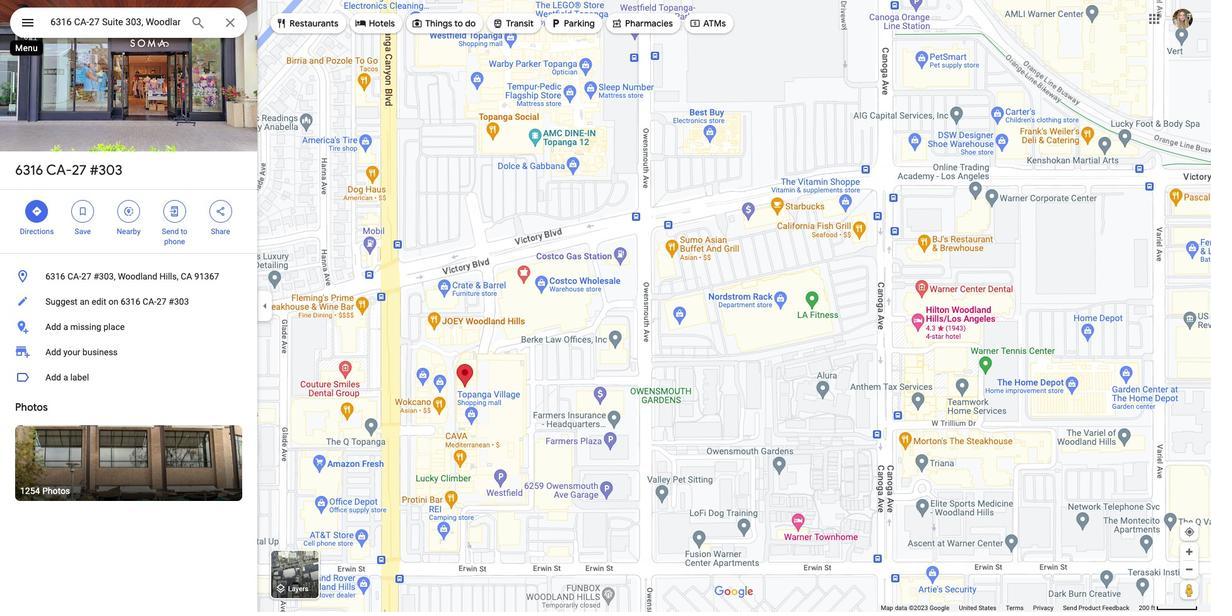 Task type: vqa. For each thing, say whether or not it's contained in the screenshot.


Task type: locate. For each thing, give the bounding box(es) containing it.
none field inside the 6316 ca-27 suite 303, woodland hills, ca 91367 field
[[50, 15, 181, 30]]

add left your
[[45, 347, 61, 357]]

show your location image
[[1185, 526, 1196, 538]]

feedback
[[1103, 605, 1130, 612]]

2 horizontal spatial 6316
[[121, 297, 140, 307]]

#303 down ca
[[169, 297, 189, 307]]

0 horizontal spatial #303
[[90, 162, 123, 179]]

map
[[881, 605, 894, 612]]

#303 up actions for 6316 ca-27 #303 region
[[90, 162, 123, 179]]

map data ©2023 google
[[881, 605, 950, 612]]

6316 up suggest
[[45, 271, 65, 282]]

a left label
[[63, 372, 68, 382]]

#303,
[[94, 271, 116, 282]]

1 vertical spatial 27
[[81, 271, 91, 282]]


[[690, 16, 701, 30]]

to
[[455, 18, 463, 29], [181, 227, 187, 236]]

suggest an edit on 6316 ca-27 #303
[[45, 297, 189, 307]]

privacy
[[1034, 605, 1054, 612]]

a inside "button"
[[63, 322, 68, 332]]

1 horizontal spatial send
[[1064, 605, 1078, 612]]

send for send product feedback
[[1064, 605, 1078, 612]]

ft
[[1152, 605, 1156, 612]]

add left label
[[45, 372, 61, 382]]

 pharmacies
[[612, 16, 673, 30]]

directions
[[20, 227, 54, 236]]

to left do
[[455, 18, 463, 29]]

0 vertical spatial a
[[63, 322, 68, 332]]

2 vertical spatial 6316
[[121, 297, 140, 307]]

0 vertical spatial 27
[[72, 162, 87, 179]]

on
[[109, 297, 118, 307]]

0 horizontal spatial 6316
[[15, 162, 43, 179]]

a inside button
[[63, 372, 68, 382]]

suggest
[[45, 297, 78, 307]]

send for send to phone
[[162, 227, 179, 236]]


[[493, 16, 504, 30]]

1254
[[20, 486, 40, 496]]


[[355, 16, 367, 30]]

ca
[[181, 271, 192, 282]]

1 horizontal spatial 6316
[[45, 271, 65, 282]]

missing
[[70, 322, 101, 332]]

add down suggest
[[45, 322, 61, 332]]

united
[[960, 605, 978, 612]]

add inside "button"
[[45, 322, 61, 332]]

 atms
[[690, 16, 726, 30]]

ca-
[[46, 162, 72, 179], [67, 271, 81, 282], [143, 297, 157, 307]]

27 inside button
[[81, 271, 91, 282]]

2 vertical spatial 27
[[157, 297, 167, 307]]

3 add from the top
[[45, 372, 61, 382]]

6316 right the on at left
[[121, 297, 140, 307]]

0 vertical spatial 6316
[[15, 162, 43, 179]]

2 vertical spatial add
[[45, 372, 61, 382]]

things
[[426, 18, 453, 29]]

0 horizontal spatial to
[[181, 227, 187, 236]]

0 vertical spatial send
[[162, 227, 179, 236]]

a left missing
[[63, 322, 68, 332]]

united states
[[960, 605, 997, 612]]

27
[[72, 162, 87, 179], [81, 271, 91, 282], [157, 297, 167, 307]]

google maps element
[[0, 0, 1212, 612]]

6316
[[15, 162, 43, 179], [45, 271, 65, 282], [121, 297, 140, 307]]

27 down hills,
[[157, 297, 167, 307]]

1 vertical spatial 6316
[[45, 271, 65, 282]]

add a label button
[[0, 365, 258, 390]]

1 horizontal spatial to
[[455, 18, 463, 29]]

restaurants
[[290, 18, 339, 29]]

photos right 1254 in the left bottom of the page
[[42, 486, 70, 496]]

footer containing map data ©2023 google
[[881, 604, 1140, 612]]

1 horizontal spatial #303
[[169, 297, 189, 307]]

1 vertical spatial a
[[63, 372, 68, 382]]

send
[[162, 227, 179, 236], [1064, 605, 1078, 612]]

1 vertical spatial #303
[[169, 297, 189, 307]]


[[123, 205, 134, 218]]

send product feedback button
[[1064, 604, 1130, 612]]

nearby
[[117, 227, 141, 236]]

None field
[[50, 15, 181, 30]]

photos
[[15, 401, 48, 414], [42, 486, 70, 496]]

add a missing place
[[45, 322, 125, 332]]

27 up  at top
[[72, 162, 87, 179]]

hills,
[[160, 271, 179, 282]]

layers
[[288, 585, 309, 594]]

add inside button
[[45, 372, 61, 382]]

#303 inside suggest an edit on 6316 ca-27 #303 button
[[169, 297, 189, 307]]

show street view coverage image
[[1181, 581, 1199, 600]]

ca- for #303,
[[67, 271, 81, 282]]

2 a from the top
[[63, 372, 68, 382]]

send inside button
[[1064, 605, 1078, 612]]

1 vertical spatial ca-
[[67, 271, 81, 282]]

0 vertical spatial to
[[455, 18, 463, 29]]

6316 inside button
[[45, 271, 65, 282]]

#303
[[90, 162, 123, 179], [169, 297, 189, 307]]

6316 CA-27 Suite 303, Woodland Hills, CA 91367 field
[[10, 8, 247, 38]]

footer
[[881, 604, 1140, 612]]

1 vertical spatial send
[[1064, 605, 1078, 612]]

0 vertical spatial ca-
[[46, 162, 72, 179]]

6316 ca-27 #303 main content
[[0, 0, 258, 612]]

do
[[465, 18, 476, 29]]

send up phone
[[162, 227, 179, 236]]

actions for 6316 ca-27 #303 region
[[0, 190, 258, 253]]

 hotels
[[355, 16, 395, 30]]

send inside send to phone
[[162, 227, 179, 236]]

1 vertical spatial add
[[45, 347, 61, 357]]

 parking
[[550, 16, 595, 30]]

2 vertical spatial ca-
[[143, 297, 157, 307]]

6316 up 
[[15, 162, 43, 179]]

0 vertical spatial add
[[45, 322, 61, 332]]

a
[[63, 322, 68, 332], [63, 372, 68, 382]]

add a label
[[45, 372, 89, 382]]

1 vertical spatial photos
[[42, 486, 70, 496]]

27 left #303,
[[81, 271, 91, 282]]

6316 inside button
[[121, 297, 140, 307]]

ca- inside button
[[67, 271, 81, 282]]

1 a from the top
[[63, 322, 68, 332]]

 things to do
[[412, 16, 476, 30]]

add
[[45, 322, 61, 332], [45, 347, 61, 357], [45, 372, 61, 382]]

ca- for #303
[[46, 162, 72, 179]]

privacy button
[[1034, 604, 1054, 612]]

photos down the add a label
[[15, 401, 48, 414]]

a for label
[[63, 372, 68, 382]]

1 vertical spatial to
[[181, 227, 187, 236]]

1 add from the top
[[45, 322, 61, 332]]

6316 for 6316 ca-27 #303, woodland hills, ca 91367
[[45, 271, 65, 282]]

to inside send to phone
[[181, 227, 187, 236]]

to up phone
[[181, 227, 187, 236]]

 button
[[10, 8, 45, 40]]

0 horizontal spatial send
[[162, 227, 179, 236]]

send left product
[[1064, 605, 1078, 612]]

2 add from the top
[[45, 347, 61, 357]]

0 vertical spatial #303
[[90, 162, 123, 179]]



Task type: describe. For each thing, give the bounding box(es) containing it.
a for missing
[[63, 322, 68, 332]]

6316 ca-27 #303, woodland hills, ca 91367 button
[[0, 264, 258, 289]]

parking
[[564, 18, 595, 29]]

data
[[895, 605, 908, 612]]

add for add a missing place
[[45, 322, 61, 332]]

zoom in image
[[1185, 547, 1195, 557]]

your
[[63, 347, 80, 357]]


[[215, 205, 226, 218]]

91367
[[194, 271, 219, 282]]

phone
[[164, 237, 185, 246]]

27 for #303,
[[81, 271, 91, 282]]

send to phone
[[162, 227, 187, 246]]

27 for #303
[[72, 162, 87, 179]]

add a missing place button
[[0, 314, 258, 340]]

200 ft
[[1140, 605, 1156, 612]]

©2023
[[909, 605, 929, 612]]

product
[[1079, 605, 1101, 612]]

collapse side panel image
[[258, 299, 272, 313]]

label
[[70, 372, 89, 382]]

terms
[[1007, 605, 1024, 612]]

200
[[1140, 605, 1150, 612]]

hotels
[[369, 18, 395, 29]]

share
[[211, 227, 230, 236]]


[[412, 16, 423, 30]]

an
[[80, 297, 89, 307]]

google
[[930, 605, 950, 612]]

1254 photos
[[20, 486, 70, 496]]

6316 ca-27 #303, woodland hills, ca 91367
[[45, 271, 219, 282]]

atms
[[704, 18, 726, 29]]


[[612, 16, 623, 30]]

united states button
[[960, 604, 997, 612]]

zoom out image
[[1185, 565, 1195, 574]]

add your business
[[45, 347, 118, 357]]

200 ft button
[[1140, 605, 1199, 612]]

to inside  things to do
[[455, 18, 463, 29]]

states
[[979, 605, 997, 612]]

 restaurants
[[276, 16, 339, 30]]

0 vertical spatial photos
[[15, 401, 48, 414]]

27 inside button
[[157, 297, 167, 307]]


[[550, 16, 562, 30]]


[[31, 205, 43, 218]]

photos inside button
[[42, 486, 70, 496]]


[[20, 14, 35, 32]]

woodland
[[118, 271, 157, 282]]

save
[[75, 227, 91, 236]]

pharmacies
[[625, 18, 673, 29]]


[[169, 205, 180, 218]]


[[77, 205, 88, 218]]

terms button
[[1007, 604, 1024, 612]]

suggest an edit on 6316 ca-27 #303 button
[[0, 289, 258, 314]]

add for add your business
[[45, 347, 61, 357]]

google account: michelle dermenjian  
(michelle.dermenjian@adept.ai) image
[[1173, 9, 1194, 29]]

business
[[83, 347, 118, 357]]

transit
[[506, 18, 534, 29]]

edit
[[92, 297, 106, 307]]

6316 for 6316 ca-27 #303
[[15, 162, 43, 179]]

 search field
[[10, 8, 247, 40]]

send product feedback
[[1064, 605, 1130, 612]]

 transit
[[493, 16, 534, 30]]


[[276, 16, 287, 30]]

add your business link
[[0, 340, 258, 365]]

place
[[104, 322, 125, 332]]

footer inside google maps element
[[881, 604, 1140, 612]]

add for add a label
[[45, 372, 61, 382]]

ca- inside button
[[143, 297, 157, 307]]

1254 photos button
[[15, 425, 242, 501]]

6316 ca-27 #303
[[15, 162, 123, 179]]



